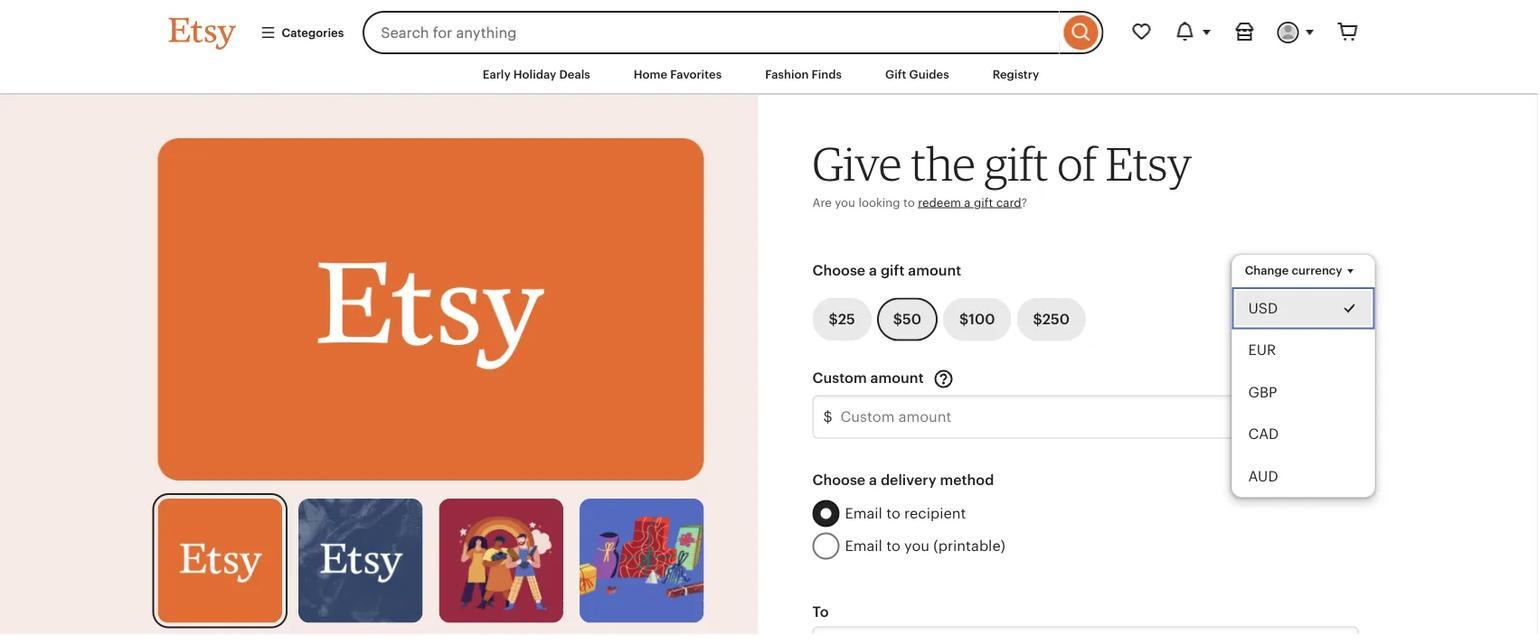 Task type: describe. For each thing, give the bounding box(es) containing it.
gift for of
[[985, 136, 1049, 192]]

a inside give the gift of etsy are you looking to redeem a gift card ?
[[964, 196, 971, 210]]

gift for amount
[[881, 262, 905, 279]]

gbp
[[1248, 384, 1278, 401]]

2 etsy logo on an orange background image from the top
[[158, 499, 282, 623]]

looking
[[859, 196, 900, 210]]

recipient
[[904, 506, 966, 522]]

(printable)
[[933, 538, 1005, 554]]

home
[[634, 67, 667, 81]]

choose for choose a delivery method
[[812, 472, 866, 489]]

to for recipient
[[886, 506, 901, 522]]

illustration of presents wrapped with wrapping paper and ribbons on a blue background image
[[580, 499, 704, 623]]

choose for choose a gift amount
[[812, 262, 866, 279]]

Search for anything text field
[[363, 11, 1059, 54]]

email for email to you (printable)
[[845, 538, 882, 554]]

categories banner
[[136, 0, 1402, 54]]

home favorites
[[634, 67, 722, 81]]

gift guides link
[[872, 58, 963, 91]]

of
[[1058, 136, 1097, 192]]

usd button
[[1232, 288, 1375, 330]]

?
[[1021, 196, 1027, 210]]

fashion finds
[[765, 67, 842, 81]]

$25
[[829, 311, 855, 328]]

the
[[911, 136, 976, 192]]

are
[[812, 196, 832, 210]]

registry link
[[979, 58, 1053, 91]]

categories button
[[246, 16, 357, 49]]

method
[[940, 472, 994, 489]]

redeem
[[918, 196, 961, 210]]

email to you (printable)
[[845, 538, 1005, 554]]

deals
[[559, 67, 590, 81]]

$250
[[1033, 311, 1070, 328]]

email for email to recipient
[[845, 506, 882, 522]]

$50
[[893, 311, 921, 328]]

aud
[[1248, 468, 1279, 485]]

gbp button
[[1232, 372, 1375, 414]]

categories
[[282, 26, 344, 39]]

menu bar containing early holiday deals
[[136, 54, 1402, 95]]

Custom amount number field
[[812, 396, 1359, 439]]

choose a delivery method
[[812, 472, 994, 489]]



Task type: locate. For each thing, give the bounding box(es) containing it.
1 vertical spatial email
[[845, 538, 882, 554]]

menu containing usd
[[1231, 254, 1376, 499]]

0 vertical spatial gift
[[985, 136, 1049, 192]]

menu bar
[[136, 54, 1402, 95]]

0 vertical spatial a
[[964, 196, 971, 210]]

email down email to recipient at the right of the page
[[845, 538, 882, 554]]

finds
[[812, 67, 842, 81]]

change currency button
[[1231, 254, 1372, 287]]

1 vertical spatial choose
[[812, 472, 866, 489]]

a down looking
[[869, 262, 877, 279]]

usd
[[1248, 301, 1278, 317]]

fashion finds link
[[752, 58, 856, 91]]

1 choose from the top
[[812, 262, 866, 279]]

1 vertical spatial amount
[[870, 370, 924, 386]]

None search field
[[363, 11, 1104, 54]]

email
[[845, 506, 882, 522], [845, 538, 882, 554]]

etsy
[[1106, 136, 1192, 192]]

custom
[[812, 370, 867, 386]]

a for choose a delivery method
[[869, 472, 877, 489]]

delivery
[[881, 472, 936, 489]]

1 vertical spatial etsy logo on an orange background image
[[158, 499, 282, 623]]

email down choose a delivery method
[[845, 506, 882, 522]]

1 etsy logo on an orange background image from the top
[[158, 139, 704, 481]]

amount up $50
[[908, 262, 962, 279]]

illustration of three etsy sellers standing in front of a rainbow on a dark red background image
[[439, 499, 563, 623]]

registry
[[993, 67, 1039, 81]]

choose up $25
[[812, 262, 866, 279]]

a right redeem
[[964, 196, 971, 210]]

change
[[1245, 264, 1289, 277]]

to
[[812, 604, 829, 621]]

2 vertical spatial gift
[[881, 262, 905, 279]]

choose left "delivery"
[[812, 472, 866, 489]]

to inside give the gift of etsy are you looking to redeem a gift card ?
[[903, 196, 915, 210]]

holiday
[[513, 67, 556, 81]]

guides
[[909, 67, 949, 81]]

1 email from the top
[[845, 506, 882, 522]]

1 vertical spatial to
[[886, 506, 901, 522]]

to
[[903, 196, 915, 210], [886, 506, 901, 522], [886, 538, 901, 554]]

1 vertical spatial you
[[904, 538, 930, 554]]

card
[[996, 196, 1021, 210]]

you down email to recipient at the right of the page
[[904, 538, 930, 554]]

amount right the custom
[[870, 370, 924, 386]]

0 horizontal spatial you
[[835, 196, 855, 210]]

etsy logo on a dark blue background image
[[298, 499, 423, 623]]

1 vertical spatial gift
[[974, 196, 993, 210]]

a left "delivery"
[[869, 472, 877, 489]]

early holiday deals link
[[469, 58, 604, 91]]

you inside give the gift of etsy are you looking to redeem a gift card ?
[[835, 196, 855, 210]]

gift
[[985, 136, 1049, 192], [974, 196, 993, 210], [881, 262, 905, 279]]

to down choose a delivery method
[[886, 506, 901, 522]]

email to recipient
[[845, 506, 966, 522]]

cad
[[1248, 426, 1279, 443]]

fashion
[[765, 67, 809, 81]]

Recipient's name text field
[[812, 627, 1359, 636]]

0 vertical spatial you
[[835, 196, 855, 210]]

to for you
[[886, 538, 901, 554]]

a
[[964, 196, 971, 210], [869, 262, 877, 279], [869, 472, 877, 489]]

you right are
[[835, 196, 855, 210]]

0 vertical spatial to
[[903, 196, 915, 210]]

1 horizontal spatial you
[[904, 538, 930, 554]]

etsy logo on an orange background image
[[158, 139, 704, 481], [158, 499, 282, 623]]

gift up card
[[985, 136, 1049, 192]]

cad button
[[1232, 414, 1375, 456]]

home favorites link
[[620, 58, 735, 91]]

0 vertical spatial choose
[[812, 262, 866, 279]]

redeem a gift card link
[[918, 196, 1021, 210]]

menu
[[1231, 254, 1376, 499]]

to down email to recipient at the right of the page
[[886, 538, 901, 554]]

2 vertical spatial to
[[886, 538, 901, 554]]

choose
[[812, 262, 866, 279], [812, 472, 866, 489]]

gift up $50
[[881, 262, 905, 279]]

gift left card
[[974, 196, 993, 210]]

0 vertical spatial email
[[845, 506, 882, 522]]

give the gift of etsy are you looking to redeem a gift card ?
[[812, 136, 1192, 210]]

choose a gift amount
[[812, 262, 962, 279]]

a for choose a gift amount
[[869, 262, 877, 279]]

custom amount
[[812, 370, 927, 386]]

give
[[812, 136, 902, 192]]

gift
[[885, 67, 906, 81]]

amount
[[908, 262, 962, 279], [870, 370, 924, 386]]

change currency
[[1245, 264, 1342, 277]]

eur button
[[1232, 330, 1375, 372]]

2 vertical spatial a
[[869, 472, 877, 489]]

early holiday deals
[[483, 67, 590, 81]]

you
[[835, 196, 855, 210], [904, 538, 930, 554]]

eur
[[1248, 343, 1276, 359]]

1 vertical spatial a
[[869, 262, 877, 279]]

aud button
[[1232, 456, 1375, 498]]

0 vertical spatial etsy logo on an orange background image
[[158, 139, 704, 481]]

$100
[[959, 311, 995, 328]]

0 vertical spatial amount
[[908, 262, 962, 279]]

none search field inside categories banner
[[363, 11, 1104, 54]]

currency
[[1292, 264, 1342, 277]]

2 email from the top
[[845, 538, 882, 554]]

favorites
[[670, 67, 722, 81]]

2 choose from the top
[[812, 472, 866, 489]]

early
[[483, 67, 511, 81]]

to right looking
[[903, 196, 915, 210]]

gift guides
[[885, 67, 949, 81]]



Task type: vqa. For each thing, say whether or not it's contained in the screenshot.
$ inside the $ 39.00 a d b y FoldedPoetry
no



